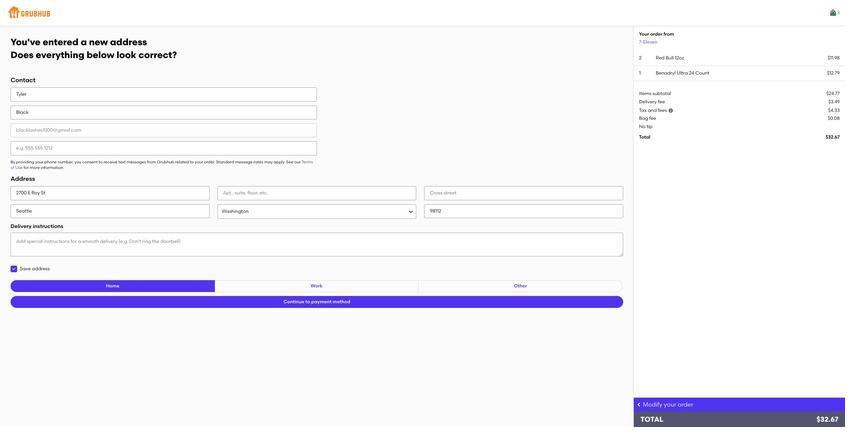 Task type: describe. For each thing, give the bounding box(es) containing it.
Delivery instructions text field
[[11, 233, 624, 257]]

Phone telephone field
[[11, 141, 317, 155]]

3
[[838, 10, 840, 15]]

count
[[696, 70, 710, 76]]

terms of use link
[[11, 160, 313, 170]]

1 vertical spatial address
[[32, 266, 50, 272]]

save address
[[20, 266, 50, 272]]

benadryl ultra 24 count
[[656, 70, 710, 76]]

you've
[[11, 36, 41, 48]]

0 vertical spatial total
[[640, 134, 651, 140]]

continue to payment method button
[[11, 296, 624, 308]]

your
[[640, 31, 650, 37]]

fees
[[658, 108, 668, 113]]

for
[[24, 165, 29, 170]]

$12.79
[[828, 70, 840, 76]]

address
[[11, 175, 35, 183]]

continue
[[284, 299, 305, 305]]

1 vertical spatial total
[[641, 416, 664, 424]]

Last name text field
[[11, 106, 317, 120]]

use
[[15, 165, 23, 170]]

$11.98
[[828, 55, 840, 61]]

delivery fee
[[640, 99, 665, 105]]

subtotal
[[653, 91, 671, 97]]

apply.
[[274, 160, 285, 164]]

below
[[87, 49, 114, 60]]

7-eleven link
[[640, 39, 658, 45]]

1 vertical spatial order
[[678, 401, 694, 409]]

3 button
[[830, 7, 840, 19]]

tax and fees
[[640, 108, 668, 113]]

address inside you've entered a new address does everything below look correct?
[[110, 36, 147, 48]]

save
[[20, 266, 31, 272]]

1 vertical spatial $32.67
[[817, 416, 839, 424]]

$24.77
[[827, 91, 840, 97]]

bag fee
[[640, 116, 657, 121]]

0 horizontal spatial from
[[147, 160, 156, 164]]

Zip text field
[[425, 204, 624, 218]]

home
[[106, 283, 120, 289]]

benadryl
[[656, 70, 676, 76]]

contact
[[11, 76, 35, 84]]

svg image
[[12, 267, 16, 271]]

terms
[[302, 160, 313, 164]]

consent
[[82, 160, 98, 164]]

First name text field
[[11, 88, 317, 102]]

from inside your order from 7-eleven
[[664, 31, 675, 37]]

delivery instructions
[[11, 223, 63, 229]]

1 horizontal spatial svg image
[[669, 108, 674, 113]]

fee for bag fee
[[650, 116, 657, 121]]

12oz
[[675, 55, 684, 61]]

0 horizontal spatial your
[[35, 160, 44, 164]]

modify
[[643, 401, 663, 409]]

information.
[[41, 165, 64, 170]]

continue to payment method
[[284, 299, 351, 305]]

see
[[286, 160, 294, 164]]

and
[[648, 108, 657, 113]]

other button
[[419, 281, 623, 292]]

ultra
[[677, 70, 688, 76]]

may
[[264, 160, 273, 164]]

more
[[30, 165, 40, 170]]

delivery for delivery instructions
[[11, 223, 32, 229]]

of
[[11, 165, 14, 170]]

rates
[[254, 160, 263, 164]]

modify your order
[[643, 401, 694, 409]]

entered
[[43, 36, 79, 48]]

does
[[11, 49, 34, 60]]

related
[[175, 160, 189, 164]]

main navigation navigation
[[0, 0, 846, 26]]

you've entered a new address does everything below look correct?
[[11, 36, 177, 60]]

terms of use
[[11, 160, 313, 170]]

bag
[[640, 116, 649, 121]]

receive
[[104, 160, 118, 164]]



Task type: vqa. For each thing, say whether or not it's contained in the screenshot.
family feast value
no



Task type: locate. For each thing, give the bounding box(es) containing it.
order
[[651, 31, 663, 37], [678, 401, 694, 409]]

eleven
[[644, 39, 658, 45]]

$0.08
[[828, 116, 840, 121]]

1 horizontal spatial from
[[664, 31, 675, 37]]

from up bull
[[664, 31, 675, 37]]

0 vertical spatial address
[[110, 36, 147, 48]]

a
[[81, 36, 87, 48]]

fee
[[658, 99, 665, 105], [650, 116, 657, 121]]

your left order.
[[195, 160, 203, 164]]

to inside button
[[306, 299, 310, 305]]

work
[[311, 283, 323, 289]]

everything
[[36, 49, 84, 60]]

bull
[[666, 55, 674, 61]]

address right save
[[32, 266, 50, 272]]

total down no tip
[[640, 134, 651, 140]]

0 horizontal spatial to
[[99, 160, 103, 164]]

providing
[[16, 160, 34, 164]]

to left receive at the left top
[[99, 160, 103, 164]]

phone
[[44, 160, 57, 164]]

new
[[89, 36, 108, 48]]

Email email field
[[11, 124, 317, 138]]

Address 2 text field
[[218, 186, 417, 200]]

24
[[689, 70, 695, 76]]

1 horizontal spatial address
[[110, 36, 147, 48]]

your up for more information.
[[35, 160, 44, 164]]

grubhub
[[157, 160, 174, 164]]

order inside your order from 7-eleven
[[651, 31, 663, 37]]

Address 1 text field
[[11, 186, 210, 200]]

correct?
[[139, 49, 177, 60]]

1 horizontal spatial order
[[678, 401, 694, 409]]

City text field
[[11, 204, 210, 218]]

total down modify
[[641, 416, 664, 424]]

0 vertical spatial order
[[651, 31, 663, 37]]

payment
[[311, 299, 332, 305]]

0 horizontal spatial fee
[[650, 116, 657, 121]]

your order from 7-eleven
[[640, 31, 675, 45]]

svg image left modify
[[637, 402, 642, 408]]

order up eleven
[[651, 31, 663, 37]]

text
[[118, 160, 126, 164]]

0 horizontal spatial svg image
[[637, 402, 642, 408]]

tip
[[647, 124, 653, 129]]

home button
[[11, 281, 215, 292]]

0 horizontal spatial delivery
[[11, 223, 32, 229]]

0 horizontal spatial address
[[32, 266, 50, 272]]

to
[[99, 160, 103, 164], [190, 160, 194, 164], [306, 299, 310, 305]]

to left payment
[[306, 299, 310, 305]]

0 vertical spatial fee
[[658, 99, 665, 105]]

number,
[[58, 160, 74, 164]]

fee for delivery fee
[[658, 99, 665, 105]]

svg image
[[669, 108, 674, 113], [637, 402, 642, 408]]

your right modify
[[664, 401, 677, 409]]

0 vertical spatial svg image
[[669, 108, 674, 113]]

0 vertical spatial from
[[664, 31, 675, 37]]

1 vertical spatial from
[[147, 160, 156, 164]]

address up look
[[110, 36, 147, 48]]

items
[[640, 91, 652, 97]]

0 vertical spatial $32.67
[[826, 134, 840, 140]]

$3.49
[[829, 99, 840, 105]]

2
[[640, 55, 642, 61]]

Cross street text field
[[425, 186, 624, 200]]

from
[[664, 31, 675, 37], [147, 160, 156, 164]]

address
[[110, 36, 147, 48], [32, 266, 50, 272]]

message
[[235, 160, 253, 164]]

7-
[[640, 39, 644, 45]]

look
[[117, 49, 136, 60]]

by
[[11, 160, 15, 164]]

no tip
[[640, 124, 653, 129]]

from left grubhub
[[147, 160, 156, 164]]

fee down tax and fees
[[650, 116, 657, 121]]

1 horizontal spatial fee
[[658, 99, 665, 105]]

1
[[640, 70, 641, 76]]

standard
[[216, 160, 234, 164]]

instructions
[[33, 223, 63, 229]]

method
[[333, 299, 351, 305]]

to right related
[[190, 160, 194, 164]]

order.
[[204, 160, 215, 164]]

1 horizontal spatial delivery
[[640, 99, 657, 105]]

our
[[294, 160, 301, 164]]

total
[[640, 134, 651, 140], [641, 416, 664, 424]]

2 horizontal spatial your
[[664, 401, 677, 409]]

0 horizontal spatial order
[[651, 31, 663, 37]]

red bull 12oz
[[656, 55, 684, 61]]

items subtotal
[[640, 91, 671, 97]]

$32.67
[[826, 134, 840, 140], [817, 416, 839, 424]]

1 horizontal spatial your
[[195, 160, 203, 164]]

1 vertical spatial svg image
[[637, 402, 642, 408]]

work button
[[215, 281, 419, 292]]

1 vertical spatial fee
[[650, 116, 657, 121]]

1 horizontal spatial to
[[190, 160, 194, 164]]

no
[[640, 124, 646, 129]]

delivery left instructions
[[11, 223, 32, 229]]

svg image right the fees
[[669, 108, 674, 113]]

delivery for delivery fee
[[640, 99, 657, 105]]

messages
[[127, 160, 146, 164]]

0 vertical spatial delivery
[[640, 99, 657, 105]]

your
[[35, 160, 44, 164], [195, 160, 203, 164], [664, 401, 677, 409]]

tax
[[640, 108, 647, 113]]

2 horizontal spatial to
[[306, 299, 310, 305]]

by providing your phone number, you consent to receive text messages from grubhub related to your order. standard message rates may apply. see our
[[11, 160, 302, 164]]

red
[[656, 55, 665, 61]]

fee down subtotal
[[658, 99, 665, 105]]

1 vertical spatial delivery
[[11, 223, 32, 229]]

order right modify
[[678, 401, 694, 409]]

delivery
[[640, 99, 657, 105], [11, 223, 32, 229]]

$4.33
[[829, 108, 840, 113]]

other
[[514, 283, 527, 289]]

you
[[74, 160, 81, 164]]

delivery down items on the top of the page
[[640, 99, 657, 105]]

for more information.
[[23, 165, 64, 170]]



